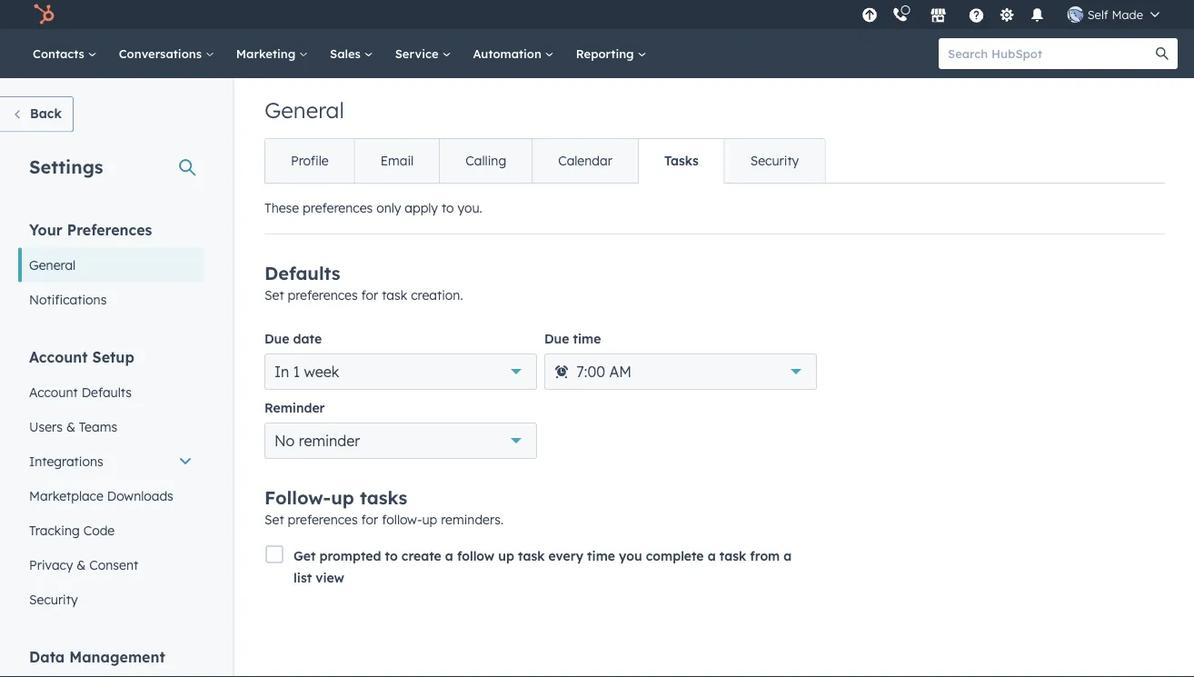Task type: vqa. For each thing, say whether or not it's contained in the screenshot.
menu
no



Task type: describe. For each thing, give the bounding box(es) containing it.
back
[[30, 105, 62, 121]]

search button
[[1148, 38, 1179, 69]]

follow-up tasks set preferences for follow-up reminders.
[[265, 487, 504, 528]]

navigation containing profile
[[265, 138, 826, 184]]

in 1 week
[[275, 363, 339, 381]]

settings link
[[996, 5, 1019, 24]]

every
[[549, 548, 584, 564]]

account setup element
[[18, 347, 204, 617]]

7:00
[[577, 363, 606, 381]]

preferences inside defaults set preferences for task creation.
[[288, 287, 358, 303]]

complete
[[646, 548, 704, 564]]

calling link
[[439, 139, 532, 183]]

0 vertical spatial preferences
[[303, 200, 373, 216]]

self made menu
[[857, 0, 1173, 29]]

email
[[381, 153, 414, 169]]

sales link
[[319, 29, 384, 78]]

users & teams
[[29, 419, 117, 435]]

made
[[1112, 7, 1144, 22]]

downloads
[[107, 488, 174, 504]]

privacy & consent
[[29, 557, 138, 573]]

conversations link
[[108, 29, 225, 78]]

create
[[402, 548, 442, 564]]

1 horizontal spatial task
[[518, 548, 545, 564]]

task inside defaults set preferences for task creation.
[[382, 287, 408, 303]]

tasks link
[[638, 139, 724, 183]]

tasks
[[360, 487, 408, 509]]

7:00 am button
[[545, 354, 818, 390]]

general link
[[18, 248, 204, 282]]

back link
[[0, 96, 74, 132]]

follow
[[457, 548, 495, 564]]

Search HubSpot search field
[[939, 38, 1162, 69]]

account for account defaults
[[29, 384, 78, 400]]

general inside your preferences element
[[29, 257, 76, 273]]

& for users
[[66, 419, 75, 435]]

tracking
[[29, 522, 80, 538]]

calling icon button
[[885, 3, 916, 27]]

automation
[[473, 46, 545, 61]]

preferences
[[67, 221, 152, 239]]

time inside get prompted to create a follow up task every time you complete a task from a list view
[[588, 548, 616, 564]]

preferences inside follow-up tasks set preferences for follow-up reminders.
[[288, 512, 358, 528]]

1 horizontal spatial general
[[265, 96, 345, 124]]

tracking code link
[[18, 513, 204, 548]]

date
[[293, 331, 322, 347]]

service
[[395, 46, 442, 61]]

1 a from the left
[[445, 548, 454, 564]]

contacts
[[33, 46, 88, 61]]

your
[[29, 221, 63, 239]]

marketplace downloads
[[29, 488, 174, 504]]

profile
[[291, 153, 329, 169]]

data
[[29, 648, 65, 666]]

your preferences element
[[18, 220, 204, 317]]

get prompted to create a follow up task every time you complete a task from a list view
[[294, 548, 792, 586]]

your preferences
[[29, 221, 152, 239]]

security inside "account setup" element
[[29, 592, 78, 607]]

you.
[[458, 200, 483, 216]]

ruby anderson image
[[1068, 6, 1085, 23]]

conversations
[[119, 46, 205, 61]]

management
[[69, 648, 165, 666]]

calendar link
[[532, 139, 638, 183]]

no
[[275, 432, 295, 450]]

notifications link
[[18, 282, 204, 317]]

these
[[265, 200, 299, 216]]

1 vertical spatial security link
[[18, 582, 204, 617]]

calendar
[[559, 153, 613, 169]]

notifications
[[29, 291, 107, 307]]

account defaults link
[[18, 375, 204, 410]]

reminder
[[299, 432, 360, 450]]

view
[[316, 570, 345, 586]]

set inside defaults set preferences for task creation.
[[265, 287, 284, 303]]

for inside defaults set preferences for task creation.
[[362, 287, 379, 303]]

settings
[[29, 155, 103, 178]]

privacy
[[29, 557, 73, 573]]

notifications image
[[1030, 8, 1046, 25]]

list
[[294, 570, 312, 586]]

hubspot image
[[33, 4, 55, 25]]

defaults set preferences for task creation.
[[265, 262, 463, 303]]

& for privacy
[[77, 557, 86, 573]]

7:00 am
[[577, 363, 632, 381]]

account for account setup
[[29, 348, 88, 366]]

code
[[83, 522, 115, 538]]

follow-
[[265, 487, 331, 509]]

reporting link
[[565, 29, 658, 78]]

calling icon image
[[893, 7, 909, 23]]

hubspot link
[[22, 4, 68, 25]]

you
[[619, 548, 643, 564]]

prompted
[[320, 548, 381, 564]]

reminder
[[265, 400, 325, 416]]

profile link
[[266, 139, 354, 183]]



Task type: locate. For each thing, give the bounding box(es) containing it.
2 for from the top
[[362, 512, 379, 528]]

teams
[[79, 419, 117, 435]]

preferences left only
[[303, 200, 373, 216]]

& right users
[[66, 419, 75, 435]]

tracking code
[[29, 522, 115, 538]]

marketing link
[[225, 29, 319, 78]]

& right privacy
[[77, 557, 86, 573]]

privacy & consent link
[[18, 548, 204, 582]]

email link
[[354, 139, 439, 183]]

help button
[[962, 0, 993, 29]]

0 horizontal spatial due
[[265, 331, 290, 347]]

preferences
[[303, 200, 373, 216], [288, 287, 358, 303], [288, 512, 358, 528]]

reporting
[[576, 46, 638, 61]]

0 vertical spatial to
[[442, 200, 454, 216]]

due for due date
[[265, 331, 290, 347]]

a
[[445, 548, 454, 564], [708, 548, 716, 564], [784, 548, 792, 564]]

am
[[610, 363, 632, 381]]

time up 7:00
[[573, 331, 601, 347]]

setup
[[92, 348, 134, 366]]

notifications button
[[1023, 0, 1054, 29]]

defaults up date
[[265, 262, 341, 285]]

automation link
[[462, 29, 565, 78]]

up inside get prompted to create a follow up task every time you complete a task from a list view
[[499, 548, 515, 564]]

0 vertical spatial general
[[265, 96, 345, 124]]

0 horizontal spatial security
[[29, 592, 78, 607]]

1 horizontal spatial security
[[751, 153, 800, 169]]

up right the follow at the left bottom of the page
[[499, 548, 515, 564]]

for down tasks in the left of the page
[[362, 512, 379, 528]]

set
[[265, 287, 284, 303], [265, 512, 284, 528]]

general down the your
[[29, 257, 76, 273]]

up up create
[[422, 512, 438, 528]]

consent
[[89, 557, 138, 573]]

0 vertical spatial set
[[265, 287, 284, 303]]

defaults
[[265, 262, 341, 285], [82, 384, 132, 400]]

preferences up date
[[288, 287, 358, 303]]

defaults up users & teams link
[[82, 384, 132, 400]]

users
[[29, 419, 63, 435]]

to left you.
[[442, 200, 454, 216]]

1 horizontal spatial defaults
[[265, 262, 341, 285]]

to
[[442, 200, 454, 216], [385, 548, 398, 564]]

task left from
[[720, 548, 747, 564]]

these preferences only apply to you.
[[265, 200, 483, 216]]

data management
[[29, 648, 165, 666]]

upgrade link
[[859, 5, 882, 24]]

contacts link
[[22, 29, 108, 78]]

1 horizontal spatial security link
[[724, 139, 825, 183]]

no reminder
[[275, 432, 360, 450]]

due for due time
[[545, 331, 570, 347]]

2 horizontal spatial a
[[784, 548, 792, 564]]

1 vertical spatial set
[[265, 512, 284, 528]]

service link
[[384, 29, 462, 78]]

set inside follow-up tasks set preferences for follow-up reminders.
[[265, 512, 284, 528]]

for
[[362, 287, 379, 303], [362, 512, 379, 528]]

2 a from the left
[[708, 548, 716, 564]]

search image
[[1157, 47, 1169, 60]]

integrations
[[29, 453, 103, 469]]

sales
[[330, 46, 364, 61]]

1 vertical spatial to
[[385, 548, 398, 564]]

0 vertical spatial for
[[362, 287, 379, 303]]

& inside users & teams link
[[66, 419, 75, 435]]

account inside 'link'
[[29, 384, 78, 400]]

calling
[[466, 153, 507, 169]]

2 due from the left
[[545, 331, 570, 347]]

defaults inside defaults set preferences for task creation.
[[265, 262, 341, 285]]

3 a from the left
[[784, 548, 792, 564]]

follow-
[[382, 512, 422, 528]]

0 vertical spatial account
[[29, 348, 88, 366]]

0 horizontal spatial &
[[66, 419, 75, 435]]

1 vertical spatial time
[[588, 548, 616, 564]]

in 1 week button
[[265, 354, 537, 390]]

week
[[304, 363, 339, 381]]

tasks
[[665, 153, 699, 169]]

data management element
[[29, 647, 204, 677]]

1 due from the left
[[265, 331, 290, 347]]

to left create
[[385, 548, 398, 564]]

1 horizontal spatial up
[[422, 512, 438, 528]]

users & teams link
[[18, 410, 204, 444]]

1 horizontal spatial due
[[545, 331, 570, 347]]

time
[[573, 331, 601, 347], [588, 548, 616, 564]]

1 account from the top
[[29, 348, 88, 366]]

in
[[275, 363, 289, 381]]

marketplaces image
[[931, 8, 947, 25]]

for left creation.
[[362, 287, 379, 303]]

preferences down follow-
[[288, 512, 358, 528]]

account up users
[[29, 384, 78, 400]]

0 vertical spatial security link
[[724, 139, 825, 183]]

1 vertical spatial preferences
[[288, 287, 358, 303]]

1 vertical spatial security
[[29, 592, 78, 607]]

0 vertical spatial security
[[751, 153, 800, 169]]

self made
[[1088, 7, 1144, 22]]

marketplace
[[29, 488, 104, 504]]

due time
[[545, 331, 601, 347]]

account
[[29, 348, 88, 366], [29, 384, 78, 400]]

0 horizontal spatial security link
[[18, 582, 204, 617]]

marketing
[[236, 46, 299, 61]]

set down follow-
[[265, 512, 284, 528]]

0 horizontal spatial general
[[29, 257, 76, 273]]

a right complete
[[708, 548, 716, 564]]

0 horizontal spatial defaults
[[82, 384, 132, 400]]

navigation
[[265, 138, 826, 184]]

2 set from the top
[[265, 512, 284, 528]]

1 vertical spatial defaults
[[82, 384, 132, 400]]

1 vertical spatial general
[[29, 257, 76, 273]]

0 vertical spatial defaults
[[265, 262, 341, 285]]

apply
[[405, 200, 438, 216]]

1 set from the top
[[265, 287, 284, 303]]

a right from
[[784, 548, 792, 564]]

1 for from the top
[[362, 287, 379, 303]]

marketplace downloads link
[[18, 479, 204, 513]]

a left the follow at the left bottom of the page
[[445, 548, 454, 564]]

up left tasks in the left of the page
[[331, 487, 355, 509]]

settings image
[[1000, 8, 1016, 24]]

task left the every
[[518, 548, 545, 564]]

only
[[377, 200, 401, 216]]

self
[[1088, 7, 1109, 22]]

2 horizontal spatial task
[[720, 548, 747, 564]]

get
[[294, 548, 316, 564]]

2 account from the top
[[29, 384, 78, 400]]

up
[[331, 487, 355, 509], [422, 512, 438, 528], [499, 548, 515, 564]]

task left creation.
[[382, 287, 408, 303]]

1 vertical spatial up
[[422, 512, 438, 528]]

marketplaces button
[[920, 0, 958, 29]]

from
[[750, 548, 780, 564]]

1 vertical spatial for
[[362, 512, 379, 528]]

help image
[[969, 8, 985, 25]]

creation.
[[411, 287, 463, 303]]

0 horizontal spatial a
[[445, 548, 454, 564]]

for inside follow-up tasks set preferences for follow-up reminders.
[[362, 512, 379, 528]]

2 horizontal spatial up
[[499, 548, 515, 564]]

1 vertical spatial &
[[77, 557, 86, 573]]

1 horizontal spatial a
[[708, 548, 716, 564]]

defaults inside 'link'
[[82, 384, 132, 400]]

time left you
[[588, 548, 616, 564]]

reminders.
[[441, 512, 504, 528]]

security link
[[724, 139, 825, 183], [18, 582, 204, 617]]

no reminder button
[[265, 423, 537, 459]]

0 vertical spatial &
[[66, 419, 75, 435]]

1 horizontal spatial &
[[77, 557, 86, 573]]

0 vertical spatial up
[[331, 487, 355, 509]]

2 vertical spatial up
[[499, 548, 515, 564]]

0 horizontal spatial task
[[382, 287, 408, 303]]

account defaults
[[29, 384, 132, 400]]

to inside get prompted to create a follow up task every time you complete a task from a list view
[[385, 548, 398, 564]]

2 vertical spatial preferences
[[288, 512, 358, 528]]

&
[[66, 419, 75, 435], [77, 557, 86, 573]]

1 horizontal spatial to
[[442, 200, 454, 216]]

account up account defaults
[[29, 348, 88, 366]]

upgrade image
[[862, 8, 879, 24]]

security
[[751, 153, 800, 169], [29, 592, 78, 607]]

0 horizontal spatial to
[[385, 548, 398, 564]]

set up due date
[[265, 287, 284, 303]]

due date
[[265, 331, 322, 347]]

1 vertical spatial account
[[29, 384, 78, 400]]

self made button
[[1057, 0, 1171, 29]]

0 vertical spatial time
[[573, 331, 601, 347]]

1
[[294, 363, 300, 381]]

general up "profile"
[[265, 96, 345, 124]]

& inside privacy & consent link
[[77, 557, 86, 573]]

0 horizontal spatial up
[[331, 487, 355, 509]]

integrations button
[[18, 444, 204, 479]]



